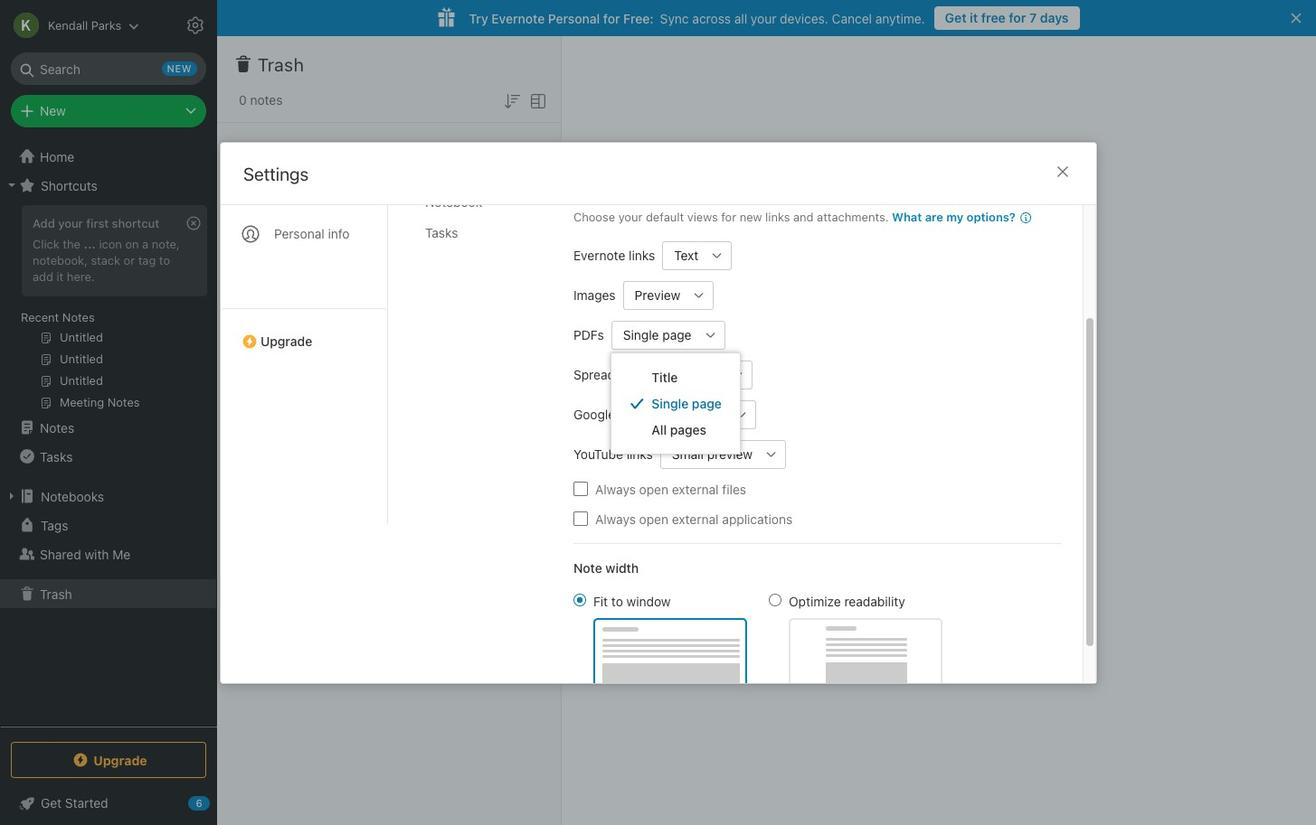 Task type: describe. For each thing, give the bounding box(es) containing it.
recent
[[21, 310, 59, 325]]

0
[[239, 92, 247, 108]]

0 notes
[[239, 92, 283, 108]]

for for free:
[[603, 10, 620, 26]]

upgrade inside tab list
[[260, 333, 312, 349]]

is
[[397, 518, 409, 537]]

trash inside the trash link
[[40, 587, 72, 602]]

choose your default views for new links and attachments.
[[573, 209, 888, 224]]

tasks tab
[[410, 218, 544, 247]]

Choose default view option for Google Drive links field
[[686, 400, 756, 429]]

option group containing fit to window
[[573, 592, 942, 706]]

the
[[63, 237, 80, 251]]

shared with me
[[40, 547, 130, 562]]

preview
[[634, 287, 680, 303]]

google drive links
[[573, 407, 678, 422]]

external for applications
[[671, 511, 718, 526]]

attachments.
[[816, 209, 888, 224]]

links down 'all' at the bottom of the page
[[626, 446, 652, 462]]

views
[[687, 209, 718, 224]]

sync
[[660, 10, 689, 26]]

new
[[739, 209, 762, 224]]

images
[[573, 287, 615, 303]]

connected apps
[[274, 188, 371, 203]]

add
[[33, 216, 55, 231]]

icon on a note, notebook, stack or tag to add it here.
[[33, 237, 180, 284]]

optimize readability
[[788, 593, 905, 609]]

your for views
[[618, 209, 642, 224]]

1 vertical spatial notes
[[40, 420, 74, 436]]

with
[[85, 547, 109, 562]]

get
[[945, 10, 967, 25]]

icon
[[99, 237, 122, 251]]

evernote links
[[573, 247, 655, 263]]

small preview
[[671, 446, 752, 462]]

all pages link
[[612, 417, 740, 443]]

tasks inside button
[[40, 449, 73, 464]]

upgrade button inside tab list
[[220, 308, 387, 356]]

notebooks link
[[0, 482, 216, 511]]

always open external files
[[595, 481, 746, 497]]

always open external applications
[[595, 511, 792, 526]]

your
[[317, 518, 351, 537]]

it inside the icon on a note, notebook, stack or tag to add it here.
[[57, 269, 64, 284]]

1 vertical spatial upgrade
[[93, 753, 147, 768]]

to inside the icon on a note, notebook, stack or tag to add it here.
[[159, 253, 170, 268]]

1 vertical spatial upgrade button
[[11, 743, 206, 779]]

text
[[674, 247, 698, 263]]

tag
[[138, 253, 156, 268]]

new button
[[11, 95, 206, 128]]

Choose default view option for Spreadsheets field
[[661, 360, 752, 389]]

applications
[[722, 511, 792, 526]]

pages
[[670, 422, 707, 438]]

info
[[327, 226, 349, 241]]

it inside button
[[970, 10, 978, 25]]

width
[[605, 560, 638, 575]]

shortcut
[[112, 216, 159, 231]]

Choose default view option for PDFs field
[[611, 320, 725, 349]]

stack
[[91, 253, 120, 268]]

all
[[734, 10, 747, 26]]

1 horizontal spatial evernote
[[573, 247, 625, 263]]

Always open external applications checkbox
[[573, 512, 588, 526]]

window
[[626, 593, 670, 609]]

0 vertical spatial evernote
[[491, 10, 545, 26]]

try evernote personal for free: sync across all your devices. cancel anytime.
[[469, 10, 925, 26]]

notebooks
[[41, 489, 104, 504]]

try
[[469, 10, 488, 26]]

google
[[573, 407, 615, 422]]

me
[[112, 547, 130, 562]]

text button
[[662, 241, 703, 270]]

recent notes
[[21, 310, 95, 325]]

personal info
[[274, 226, 349, 241]]

dropdown list menu
[[612, 365, 740, 443]]

free:
[[623, 10, 654, 26]]

notes link
[[0, 413, 216, 442]]

connected
[[274, 188, 338, 203]]

default
[[645, 209, 684, 224]]

spreadsheets
[[573, 367, 654, 382]]

fit to window
[[593, 593, 670, 609]]

page inside "button"
[[662, 327, 691, 342]]

title link
[[612, 365, 740, 391]]

shortcuts button
[[0, 171, 216, 200]]

for for 7
[[1009, 10, 1026, 25]]

note window - empty element
[[562, 36, 1316, 826]]

notebook tab
[[410, 187, 544, 217]]

what
[[892, 209, 922, 224]]

all
[[652, 422, 667, 438]]

youtube
[[573, 446, 623, 462]]

my
[[946, 209, 963, 224]]

notes
[[250, 92, 283, 108]]

your trash is empty
[[317, 518, 461, 537]]

devices.
[[780, 10, 828, 26]]

open for always open external files
[[639, 481, 668, 497]]

add
[[33, 269, 53, 284]]

all pages
[[652, 422, 707, 438]]

...
[[84, 237, 96, 251]]

Choose default view option for Images field
[[622, 280, 714, 309]]

expand notebooks image
[[5, 489, 19, 504]]

links left and in the right top of the page
[[765, 209, 790, 224]]

Always open external files checkbox
[[573, 482, 588, 496]]

Choose default view option for Evernote links field
[[662, 241, 732, 270]]



Task type: vqa. For each thing, say whether or not it's contained in the screenshot.
Dropdown List menu
yes



Task type: locate. For each thing, give the bounding box(es) containing it.
always for always open external applications
[[595, 511, 635, 526]]

your right all
[[751, 10, 776, 26]]

0 horizontal spatial your
[[58, 216, 83, 231]]

fit
[[593, 593, 608, 609]]

trash link
[[0, 580, 216, 609]]

0 vertical spatial to
[[159, 253, 170, 268]]

drive
[[618, 407, 649, 422]]

0 horizontal spatial it
[[57, 269, 64, 284]]

0 vertical spatial personal
[[548, 10, 600, 26]]

0 horizontal spatial upgrade button
[[11, 743, 206, 779]]

page
[[662, 327, 691, 342], [692, 396, 722, 412]]

0 vertical spatial always
[[595, 481, 635, 497]]

tasks up notebooks
[[40, 449, 73, 464]]

note,
[[152, 237, 180, 251]]

get it free for 7 days
[[945, 10, 1069, 25]]

1 vertical spatial page
[[692, 396, 722, 412]]

1 vertical spatial open
[[639, 511, 668, 526]]

0 horizontal spatial tasks
[[40, 449, 73, 464]]

0 horizontal spatial tab list
[[220, 46, 388, 524]]

0 horizontal spatial upgrade
[[93, 753, 147, 768]]

single page
[[623, 327, 691, 342], [652, 396, 722, 412]]

empty
[[413, 518, 461, 537]]

notes up "tasks" button
[[40, 420, 74, 436]]

or
[[124, 253, 135, 268]]

pdfs
[[573, 327, 604, 342]]

group
[[0, 200, 216, 421]]

external up always open external applications
[[671, 481, 718, 497]]

get it free for 7 days button
[[934, 6, 1080, 30]]

1 horizontal spatial your
[[618, 209, 642, 224]]

add your first shortcut
[[33, 216, 159, 231]]

shared with me link
[[0, 540, 216, 569]]

small preview button
[[660, 440, 757, 469]]

2 external from the top
[[671, 511, 718, 526]]

notes right recent
[[62, 310, 95, 325]]

for inside button
[[1009, 10, 1026, 25]]

7
[[1029, 10, 1037, 25]]

1 horizontal spatial upgrade
[[260, 333, 312, 349]]

1 horizontal spatial upgrade button
[[220, 308, 387, 356]]

optimize
[[788, 593, 841, 609]]

tasks inside tab
[[425, 225, 458, 240]]

trash down the shared
[[40, 587, 72, 602]]

0 vertical spatial notes
[[62, 310, 95, 325]]

links up 'all' at the bottom of the page
[[652, 407, 678, 422]]

always for always open external files
[[595, 481, 635, 497]]

single page up pages
[[652, 396, 722, 412]]

your for shortcut
[[58, 216, 83, 231]]

0 vertical spatial upgrade button
[[220, 308, 387, 356]]

for left 7
[[1009, 10, 1026, 25]]

tasks button
[[0, 442, 216, 471]]

1 horizontal spatial personal
[[548, 10, 600, 26]]

2 open from the top
[[639, 511, 668, 526]]

youtube links
[[573, 446, 652, 462]]

readability
[[844, 593, 905, 609]]

page inside dropdown list menu
[[692, 396, 722, 412]]

personal left "free:"
[[548, 10, 600, 26]]

1 always from the top
[[595, 481, 635, 497]]

tab list for connected apps
[[410, 64, 559, 524]]

home
[[40, 149, 74, 164]]

0 vertical spatial single
[[623, 327, 659, 342]]

0 vertical spatial open
[[639, 481, 668, 497]]

settings
[[243, 163, 308, 184]]

1 horizontal spatial tasks
[[425, 225, 458, 240]]

trash
[[355, 518, 393, 537]]

note width
[[573, 560, 638, 575]]

0 vertical spatial upgrade
[[260, 333, 312, 349]]

1 vertical spatial it
[[57, 269, 64, 284]]

anytime.
[[875, 10, 925, 26]]

page down preview 'field'
[[662, 327, 691, 342]]

it down notebook,
[[57, 269, 64, 284]]

upgrade button
[[220, 308, 387, 356], [11, 743, 206, 779]]

a
[[142, 237, 149, 251]]

1 vertical spatial evernote
[[573, 247, 625, 263]]

it
[[970, 10, 978, 25], [57, 269, 64, 284]]

1 vertical spatial external
[[671, 511, 718, 526]]

tab list
[[220, 46, 388, 524], [410, 64, 559, 524]]

tree
[[0, 142, 217, 726]]

single
[[623, 327, 659, 342], [652, 396, 689, 412]]

single inside "button"
[[623, 327, 659, 342]]

days
[[1040, 10, 1069, 25]]

single inside dropdown list menu
[[652, 396, 689, 412]]

2 horizontal spatial for
[[1009, 10, 1026, 25]]

0 horizontal spatial personal
[[274, 226, 324, 241]]

for left new
[[721, 209, 736, 224]]

tab list containing notebook
[[410, 64, 559, 524]]

trash inside 'note list' element
[[258, 54, 304, 75]]

here.
[[67, 269, 95, 284]]

single down title
[[652, 396, 689, 412]]

always right always open external files option
[[595, 481, 635, 497]]

on
[[125, 237, 139, 251]]

single page inside "button"
[[623, 327, 691, 342]]

click
[[33, 237, 59, 251]]

2 horizontal spatial your
[[751, 10, 776, 26]]

single page button
[[611, 320, 696, 349]]

trash
[[258, 54, 304, 75], [40, 587, 72, 602]]

2 always from the top
[[595, 511, 635, 526]]

1 horizontal spatial it
[[970, 10, 978, 25]]

free
[[981, 10, 1006, 25]]

links
[[765, 209, 790, 224], [628, 247, 655, 263], [652, 407, 678, 422], [626, 446, 652, 462]]

it right get
[[970, 10, 978, 25]]

evernote
[[491, 10, 545, 26], [573, 247, 625, 263]]

0 vertical spatial it
[[970, 10, 978, 25]]

note
[[573, 560, 602, 575]]

single page inside dropdown list menu
[[652, 396, 722, 412]]

options?
[[966, 209, 1015, 224]]

1 horizontal spatial to
[[611, 593, 623, 609]]

0 horizontal spatial evernote
[[491, 10, 545, 26]]

external for files
[[671, 481, 718, 497]]

personal
[[548, 10, 600, 26], [274, 226, 324, 241]]

personal inside tab list
[[274, 226, 324, 241]]

to down note,
[[159, 253, 170, 268]]

notebook
[[425, 194, 482, 209]]

files
[[722, 481, 746, 497]]

1 vertical spatial single
[[652, 396, 689, 412]]

1 horizontal spatial for
[[721, 209, 736, 224]]

0 vertical spatial external
[[671, 481, 718, 497]]

tab list containing connected apps
[[220, 46, 388, 524]]

single page down preview
[[623, 327, 691, 342]]

1 vertical spatial tasks
[[40, 449, 73, 464]]

external down always open external files at the bottom of page
[[671, 511, 718, 526]]

evernote down choose
[[573, 247, 625, 263]]

evernote right try
[[491, 10, 545, 26]]

option group
[[573, 592, 942, 706]]

for left "free:"
[[603, 10, 620, 26]]

0 vertical spatial tasks
[[425, 225, 458, 240]]

1 vertical spatial trash
[[40, 587, 72, 602]]

and
[[793, 209, 813, 224]]

1 open from the top
[[639, 481, 668, 497]]

Fit to window radio
[[573, 593, 586, 606]]

tags button
[[0, 511, 216, 540]]

0 horizontal spatial trash
[[40, 587, 72, 602]]

shortcuts
[[41, 178, 98, 193]]

tree containing home
[[0, 142, 217, 726]]

None search field
[[24, 52, 194, 85]]

always right always open external applications option
[[595, 511, 635, 526]]

choose
[[573, 209, 615, 224]]

Choose default view option for YouTube links field
[[660, 440, 786, 469]]

settings image
[[185, 14, 206, 36]]

personal down connected
[[274, 226, 324, 241]]

your left default
[[618, 209, 642, 224]]

1 horizontal spatial tab list
[[410, 64, 559, 524]]

trash up notes
[[258, 54, 304, 75]]

Search text field
[[24, 52, 194, 85]]

open up always open external applications
[[639, 481, 668, 497]]

open
[[639, 481, 668, 497], [639, 511, 668, 526]]

page down choose default view option for spreadsheets field on the top right of page
[[692, 396, 722, 412]]

are
[[925, 209, 943, 224]]

links left 'text' button
[[628, 247, 655, 263]]

1 vertical spatial personal
[[274, 226, 324, 241]]

0 vertical spatial trash
[[258, 54, 304, 75]]

1 vertical spatial single page
[[652, 396, 722, 412]]

preview button
[[622, 280, 685, 309]]

notebook,
[[33, 253, 88, 268]]

0 vertical spatial page
[[662, 327, 691, 342]]

0 horizontal spatial to
[[159, 253, 170, 268]]

0 vertical spatial single page
[[623, 327, 691, 342]]

your
[[751, 10, 776, 26], [618, 209, 642, 224], [58, 216, 83, 231]]

what are my options?
[[892, 209, 1015, 224]]

tasks
[[425, 225, 458, 240], [40, 449, 73, 464]]

to inside option group
[[611, 593, 623, 609]]

cancel
[[832, 10, 872, 26]]

click the ...
[[33, 237, 96, 251]]

1 horizontal spatial trash
[[258, 54, 304, 75]]

notes inside group
[[62, 310, 95, 325]]

small
[[671, 446, 703, 462]]

single down the preview button
[[623, 327, 659, 342]]

preview
[[707, 446, 752, 462]]

note list element
[[217, 36, 562, 826]]

close image
[[1052, 161, 1073, 182]]

title
[[652, 370, 678, 385]]

across
[[692, 10, 731, 26]]

tab list for settings
[[220, 46, 388, 524]]

1 external from the top
[[671, 481, 718, 497]]

to right fit
[[611, 593, 623, 609]]

1 vertical spatial to
[[611, 593, 623, 609]]

Optimize readability radio
[[768, 593, 781, 606]]

1 vertical spatial always
[[595, 511, 635, 526]]

single page link
[[612, 391, 740, 417]]

to
[[159, 253, 170, 268], [611, 593, 623, 609]]

for
[[1009, 10, 1026, 25], [603, 10, 620, 26], [721, 209, 736, 224]]

your up the the
[[58, 216, 83, 231]]

0 horizontal spatial for
[[603, 10, 620, 26]]

open down always open external files at the bottom of page
[[639, 511, 668, 526]]

home link
[[0, 142, 217, 171]]

tasks down notebook
[[425, 225, 458, 240]]

apps
[[341, 188, 371, 203]]

group containing add your first shortcut
[[0, 200, 216, 421]]

first
[[86, 216, 109, 231]]

open for always open external applications
[[639, 511, 668, 526]]



